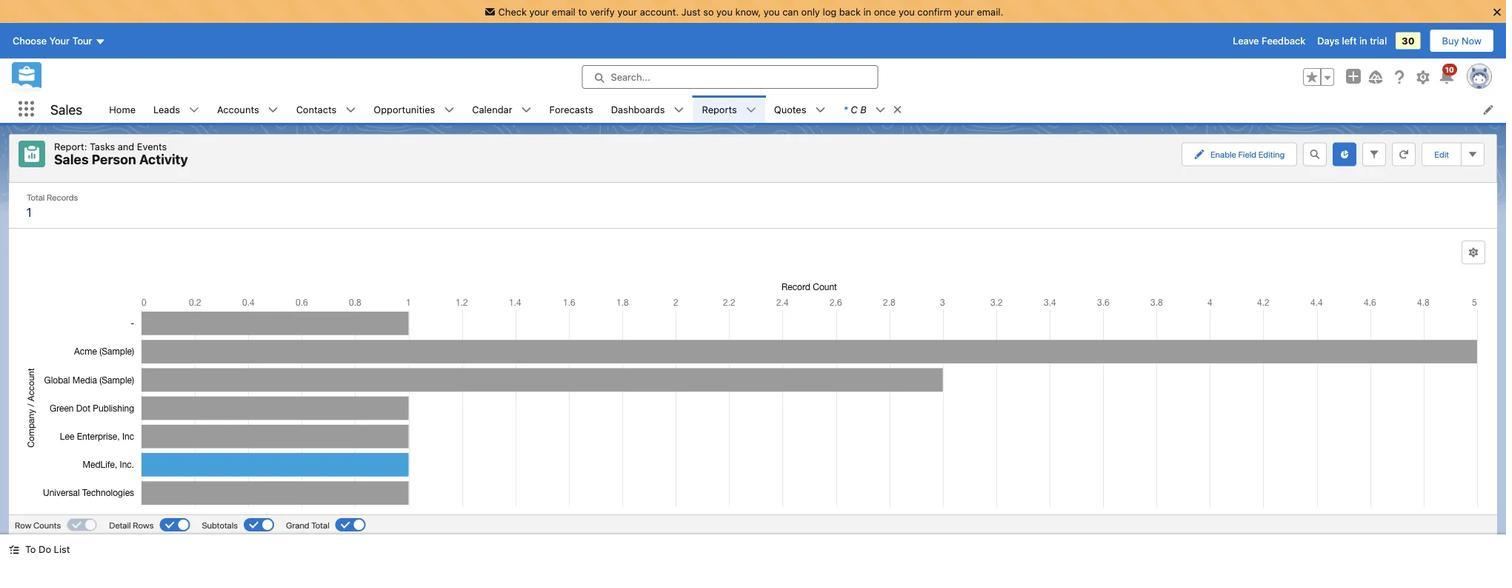 Task type: vqa. For each thing, say whether or not it's contained in the screenshot.
Accounts
yes



Task type: locate. For each thing, give the bounding box(es) containing it.
accounts list item
[[208, 96, 287, 123]]

trial
[[1370, 35, 1387, 46]]

1 horizontal spatial your
[[618, 6, 637, 17]]

0 vertical spatial in
[[864, 6, 872, 17]]

3 you from the left
[[899, 6, 915, 17]]

in
[[864, 6, 872, 17], [1360, 35, 1368, 46]]

search...
[[611, 72, 651, 83]]

your right verify
[[618, 6, 637, 17]]

text default image for quotes
[[815, 105, 826, 115]]

leads link
[[145, 96, 189, 123]]

home
[[109, 104, 136, 115]]

contacts link
[[287, 96, 346, 123]]

2 text default image from the left
[[189, 105, 199, 115]]

your
[[49, 35, 70, 46]]

reports link
[[693, 96, 746, 123]]

home link
[[100, 96, 145, 123]]

check your email to verify your account. just so you know, you can only log back in once you confirm your email.
[[498, 6, 1004, 17]]

email.
[[977, 6, 1004, 17]]

0 horizontal spatial your
[[529, 6, 549, 17]]

c
[[851, 104, 858, 115]]

dashboards link
[[602, 96, 674, 123]]

feedback
[[1262, 35, 1306, 46]]

you right so
[[717, 6, 733, 17]]

30
[[1402, 35, 1415, 46]]

you left can
[[764, 6, 780, 17]]

list
[[100, 96, 1506, 123]]

log
[[823, 6, 837, 17]]

text default image inside quotes 'list item'
[[815, 105, 826, 115]]

your
[[529, 6, 549, 17], [618, 6, 637, 17], [955, 6, 974, 17]]

text default image inside leads list item
[[189, 105, 199, 115]]

text default image inside the dashboards list item
[[674, 105, 684, 115]]

text default image inside calendar list item
[[521, 105, 532, 115]]

text default image left to
[[9, 545, 19, 555]]

text default image for opportunities
[[444, 105, 454, 115]]

contacts
[[296, 104, 337, 115]]

7 text default image from the left
[[876, 105, 886, 115]]

text default image right the contacts
[[346, 105, 356, 115]]

you
[[717, 6, 733, 17], [764, 6, 780, 17], [899, 6, 915, 17]]

in right back
[[864, 6, 872, 17]]

text default image left reports link
[[674, 105, 684, 115]]

now
[[1462, 35, 1482, 46]]

check
[[498, 6, 527, 17]]

leads
[[153, 104, 180, 115]]

text default image for reports
[[746, 105, 756, 115]]

text default image left calendar
[[444, 105, 454, 115]]

search... button
[[582, 65, 878, 89]]

1 vertical spatial in
[[1360, 35, 1368, 46]]

list item
[[835, 96, 910, 123]]

know,
[[735, 6, 761, 17]]

2 horizontal spatial your
[[955, 6, 974, 17]]

0 horizontal spatial you
[[717, 6, 733, 17]]

your left email.
[[955, 6, 974, 17]]

choose your tour
[[13, 35, 92, 46]]

you right the once
[[899, 6, 915, 17]]

*
[[844, 104, 848, 115]]

4 text default image from the left
[[521, 105, 532, 115]]

5 text default image from the left
[[746, 105, 756, 115]]

your left email
[[529, 6, 549, 17]]

3 text default image from the left
[[268, 105, 278, 115]]

in right "left"
[[1360, 35, 1368, 46]]

quotes link
[[765, 96, 815, 123]]

* c b
[[844, 104, 867, 115]]

text default image
[[893, 105, 903, 115], [189, 105, 199, 115], [268, 105, 278, 115], [521, 105, 532, 115], [746, 105, 756, 115], [815, 105, 826, 115], [876, 105, 886, 115]]

quotes
[[774, 104, 807, 115]]

1 text default image from the left
[[893, 105, 903, 115]]

group
[[1303, 68, 1335, 86]]

text default image inside accounts list item
[[268, 105, 278, 115]]

buy now
[[1442, 35, 1482, 46]]

text default image inside "contacts" list item
[[346, 105, 356, 115]]

2 horizontal spatial you
[[899, 6, 915, 17]]

6 text default image from the left
[[815, 105, 826, 115]]

1 horizontal spatial you
[[764, 6, 780, 17]]

confirm
[[918, 6, 952, 17]]

text default image for dashboards
[[674, 105, 684, 115]]

text default image inside opportunities list item
[[444, 105, 454, 115]]

10 button
[[1438, 64, 1458, 86]]

opportunities list item
[[365, 96, 463, 123]]

leads list item
[[145, 96, 208, 123]]

text default image inside reports list item
[[746, 105, 756, 115]]

buy now button
[[1430, 29, 1495, 53]]

back
[[839, 6, 861, 17]]

text default image
[[346, 105, 356, 115], [444, 105, 454, 115], [674, 105, 684, 115], [9, 545, 19, 555]]

dashboards list item
[[602, 96, 693, 123]]

reports
[[702, 104, 737, 115]]

1 you from the left
[[717, 6, 733, 17]]

just
[[682, 6, 701, 17]]



Task type: describe. For each thing, give the bounding box(es) containing it.
account.
[[640, 6, 679, 17]]

quotes list item
[[765, 96, 835, 123]]

calendar link
[[463, 96, 521, 123]]

b
[[860, 104, 867, 115]]

sales
[[50, 101, 82, 117]]

0 horizontal spatial in
[[864, 6, 872, 17]]

opportunities
[[374, 104, 435, 115]]

list
[[54, 544, 70, 555]]

text default image inside the to do list button
[[9, 545, 19, 555]]

1 your from the left
[[529, 6, 549, 17]]

accounts
[[217, 104, 259, 115]]

10
[[1446, 65, 1455, 74]]

tour
[[72, 35, 92, 46]]

days
[[1318, 35, 1340, 46]]

text default image for calendar
[[521, 105, 532, 115]]

verify
[[590, 6, 615, 17]]

2 your from the left
[[618, 6, 637, 17]]

to
[[25, 544, 36, 555]]

2 you from the left
[[764, 6, 780, 17]]

list containing home
[[100, 96, 1506, 123]]

text default image for accounts
[[268, 105, 278, 115]]

choose your tour button
[[12, 29, 106, 53]]

to do list button
[[0, 535, 79, 565]]

list item containing *
[[835, 96, 910, 123]]

1 horizontal spatial in
[[1360, 35, 1368, 46]]

text default image for leads
[[189, 105, 199, 115]]

only
[[801, 6, 820, 17]]

text default image for contacts
[[346, 105, 356, 115]]

can
[[783, 6, 799, 17]]

forecasts link
[[541, 96, 602, 123]]

forecasts
[[550, 104, 593, 115]]

reports list item
[[693, 96, 765, 123]]

email
[[552, 6, 576, 17]]

accounts link
[[208, 96, 268, 123]]

to
[[578, 6, 587, 17]]

calendar
[[472, 104, 512, 115]]

once
[[874, 6, 896, 17]]

dashboards
[[611, 104, 665, 115]]

leave feedback link
[[1233, 35, 1306, 46]]

so
[[703, 6, 714, 17]]

leave feedback
[[1233, 35, 1306, 46]]

leave
[[1233, 35, 1259, 46]]

3 your from the left
[[955, 6, 974, 17]]

contacts list item
[[287, 96, 365, 123]]

calendar list item
[[463, 96, 541, 123]]

opportunities link
[[365, 96, 444, 123]]

buy
[[1442, 35, 1459, 46]]

choose
[[13, 35, 47, 46]]

to do list
[[25, 544, 70, 555]]

days left in trial
[[1318, 35, 1387, 46]]

do
[[39, 544, 51, 555]]

left
[[1342, 35, 1357, 46]]



